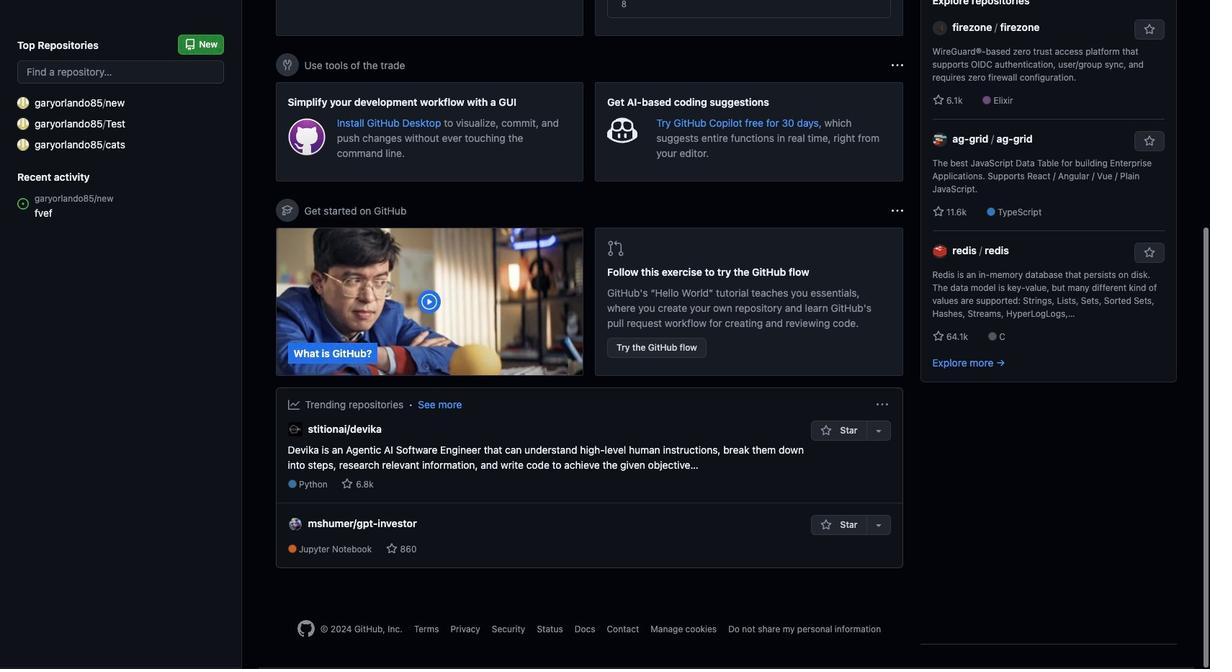 Task type: describe. For each thing, give the bounding box(es) containing it.
new image
[[17, 97, 29, 108]]

open issue image
[[17, 198, 29, 210]]

mortar board image
[[281, 205, 293, 216]]

feed item heading menu image
[[876, 399, 888, 411]]

@stitionai profile image
[[288, 422, 302, 437]]

graph image
[[288, 399, 299, 410]]

Top Repositories search field
[[17, 61, 224, 84]]

simplify your development workflow with a gui element
[[276, 82, 584, 182]]

try the github flow element
[[595, 228, 903, 376]]

what is github? element
[[276, 228, 584, 376]]

@ag-grid profile image
[[933, 133, 947, 147]]

star this repository image
[[1144, 24, 1155, 35]]

add this repository to a list image
[[873, 520, 884, 531]]

tools image
[[281, 59, 293, 71]]

star image inside repo details element
[[386, 543, 397, 554]]

what is github? image
[[276, 228, 583, 375]]

github desktop image
[[288, 118, 325, 156]]

1 vertical spatial star image
[[342, 479, 353, 490]]

cats image
[[17, 139, 29, 150]]

git pull request image
[[607, 240, 625, 257]]



Task type: locate. For each thing, give the bounding box(es) containing it.
@firezone profile image
[[933, 21, 947, 36]]

0 vertical spatial repo details element
[[288, 479, 811, 492]]

0 vertical spatial star this repository image
[[1144, 135, 1155, 147]]

2 star this repository image from the top
[[1144, 247, 1155, 259]]

0 vertical spatial star image
[[933, 331, 944, 342]]

repo details element
[[288, 479, 811, 492], [288, 543, 428, 556]]

@mshumer profile image
[[288, 517, 302, 531]]

1 star this repository image from the top
[[1144, 135, 1155, 147]]

1 repo details element from the top
[[288, 479, 811, 492]]

why am i seeing this? image
[[892, 205, 903, 216]]

star this repository image
[[1144, 135, 1155, 147], [1144, 247, 1155, 259]]

star this repository image for @ag-grid profile image
[[1144, 135, 1155, 147]]

get ai-based coding suggestions element
[[595, 82, 903, 182]]

1 horizontal spatial star image
[[933, 331, 944, 342]]

Find a repository… text field
[[17, 61, 224, 84]]

test image
[[17, 118, 29, 129]]

explore element
[[920, 0, 1177, 645]]

@redis profile image
[[933, 244, 947, 259]]

start a new repository element
[[276, 0, 584, 36]]

1 vertical spatial star this repository image
[[1144, 247, 1155, 259]]

play image
[[421, 293, 438, 311]]

star image
[[933, 331, 944, 342], [342, 479, 353, 490]]

add this repository to a list image
[[873, 425, 884, 437]]

star image
[[933, 94, 944, 106], [933, 206, 944, 218], [821, 425, 832, 437], [821, 520, 832, 531], [386, 543, 397, 554]]

0 horizontal spatial star image
[[342, 479, 353, 490]]

homepage image
[[297, 620, 315, 637]]

star this repository image for @redis profile icon
[[1144, 247, 1155, 259]]

explore repositories navigation
[[920, 0, 1177, 383]]

2 repo details element from the top
[[288, 543, 428, 556]]

why am i seeing this? image
[[892, 59, 903, 71]]

1 vertical spatial repo details element
[[288, 543, 428, 556]]



Task type: vqa. For each thing, say whether or not it's contained in the screenshot.
star icon within Repo Details element
yes



